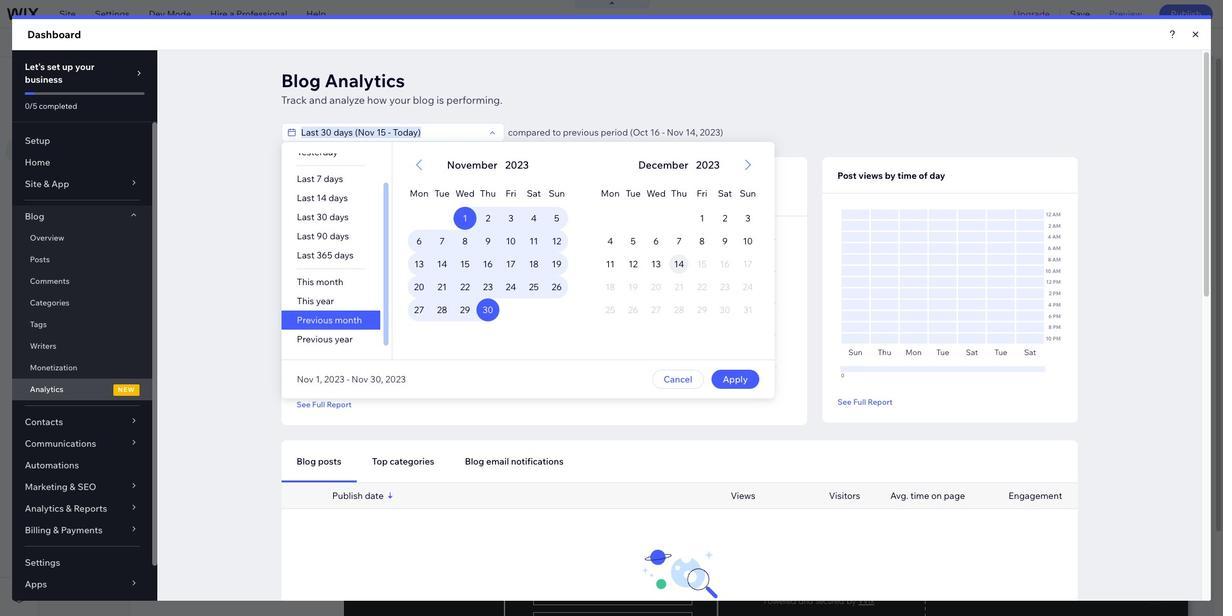 Task type: locate. For each thing, give the bounding box(es) containing it.
0 horizontal spatial pages
[[76, 69, 106, 82]]

pages
[[76, 69, 106, 82], [167, 103, 192, 114]]

search button
[[1156, 29, 1224, 57]]

https://www.wix.com/mysite
[[219, 37, 336, 48]]

pages left and
[[76, 69, 106, 82]]

site up blog
[[59, 8, 76, 20]]

site down site pages and menu on the top of page
[[54, 103, 71, 115]]

pages right blog in the top left of the page
[[167, 103, 192, 114]]

site for site menu
[[54, 103, 71, 115]]

site
[[59, 8, 76, 20], [54, 69, 74, 82], [54, 103, 71, 115]]

1 vertical spatial site
[[54, 69, 74, 82]]

dev mode
[[149, 8, 191, 20]]

professional
[[236, 8, 287, 20]]

menu down site pages and menu on the top of page
[[73, 103, 96, 115]]

0 vertical spatial pages
[[76, 69, 106, 82]]

upgrade
[[1014, 8, 1051, 20]]

your
[[379, 37, 398, 48]]

100% button
[[1043, 29, 1095, 57]]

1 horizontal spatial menu
[[129, 69, 156, 82]]

mode
[[167, 8, 191, 20]]

0 horizontal spatial menu
[[73, 103, 96, 115]]

https://www.wix.com/mysite connect your domain
[[219, 37, 432, 48]]

0 vertical spatial site
[[59, 8, 76, 20]]

0 vertical spatial menu
[[129, 69, 156, 82]]

save
[[1070, 8, 1091, 20]]

a
[[230, 8, 234, 20]]

1 horizontal spatial pages
[[167, 103, 192, 114]]

pages for site
[[76, 69, 106, 82]]

menu right and
[[129, 69, 156, 82]]

1 vertical spatial menu
[[73, 103, 96, 115]]

settings
[[95, 8, 130, 20]]

connect
[[341, 37, 377, 48]]

1 vertical spatial pages
[[167, 103, 192, 114]]

2 vertical spatial site
[[54, 103, 71, 115]]

tools button
[[1096, 29, 1156, 57]]

site down blog
[[54, 69, 74, 82]]

save button
[[1061, 0, 1100, 28]]

preview button
[[1100, 0, 1152, 28]]

menu
[[129, 69, 156, 82], [73, 103, 96, 115]]

publish
[[1171, 8, 1202, 20]]

publish button
[[1160, 4, 1214, 24]]



Task type: vqa. For each thing, say whether or not it's contained in the screenshot.
Category Page
no



Task type: describe. For each thing, give the bounding box(es) containing it.
site for site pages and menu
[[54, 69, 74, 82]]

site pages and menu
[[54, 69, 156, 82]]

site menu
[[54, 103, 96, 115]]

help
[[306, 8, 326, 20]]

and
[[108, 69, 126, 82]]

hire a professional
[[210, 8, 287, 20]]

site for site
[[59, 8, 76, 20]]

preview
[[1110, 8, 1143, 20]]

tools
[[1122, 37, 1144, 48]]

search
[[1183, 37, 1212, 48]]

100%
[[1063, 37, 1086, 48]]

blog
[[146, 103, 165, 114]]

dev
[[149, 8, 165, 20]]

blog
[[48, 37, 73, 48]]

domain
[[400, 37, 432, 48]]

hire
[[210, 8, 228, 20]]

pages for blog
[[167, 103, 192, 114]]

blog pages
[[146, 103, 192, 114]]



